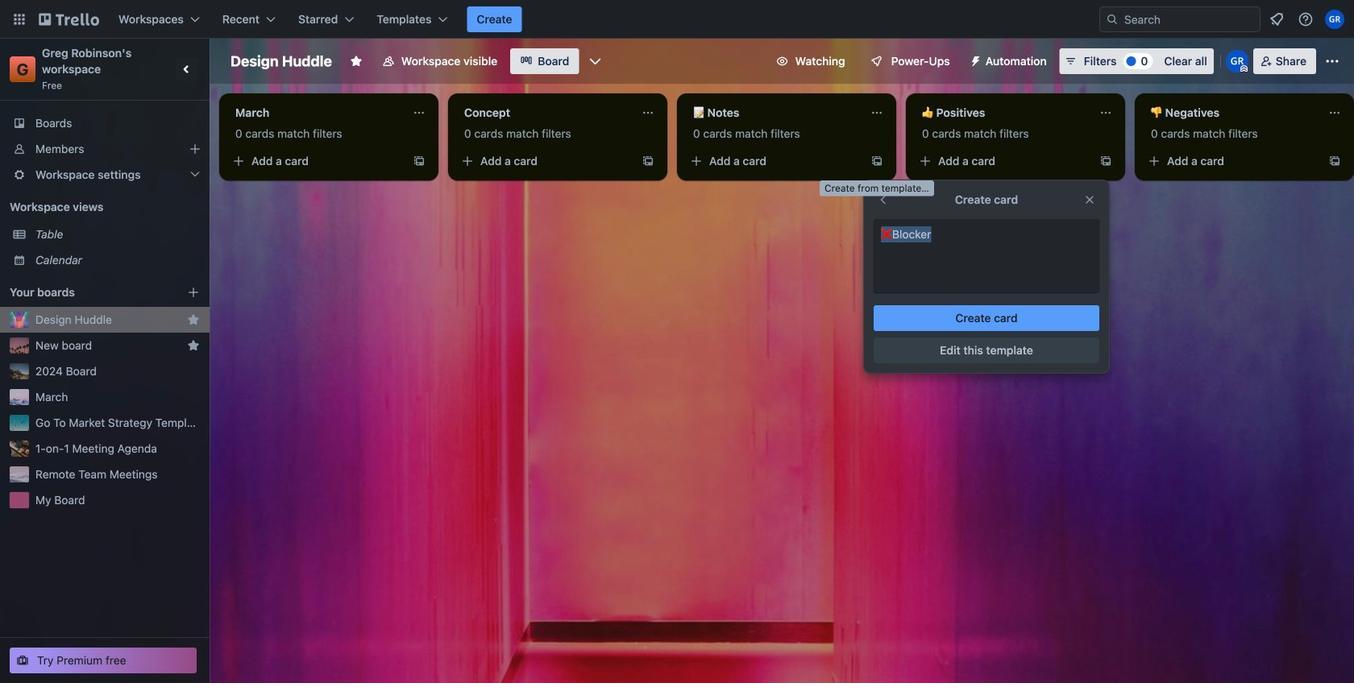 Task type: vqa. For each thing, say whether or not it's contained in the screenshot.
the J
no



Task type: describe. For each thing, give the bounding box(es) containing it.
greg robinson (gregrobinson96) image
[[1326, 10, 1345, 29]]

2 create from template… image from the left
[[642, 155, 655, 168]]

3 create from template… image from the left
[[871, 155, 884, 168]]

customize views image
[[587, 53, 603, 69]]

close popover image
[[1084, 194, 1097, 206]]

2 starred icon image from the top
[[187, 339, 200, 352]]

0 notifications image
[[1268, 10, 1287, 29]]

back to home image
[[39, 6, 99, 32]]

1 starred icon image from the top
[[187, 314, 200, 327]]

Board name text field
[[223, 48, 340, 74]]

add board image
[[187, 286, 200, 299]]



Task type: locate. For each thing, give the bounding box(es) containing it.
search image
[[1106, 13, 1119, 26]]

greg robinson (gregrobinson96) image
[[1226, 50, 1249, 73]]

star or unstar board image
[[350, 55, 363, 68]]

create from template… image
[[1329, 155, 1342, 168]]

❌Blocker text field
[[881, 226, 1093, 274]]

None text field
[[455, 100, 635, 126], [1142, 100, 1322, 126], [455, 100, 635, 126], [1142, 100, 1322, 126]]

sm image
[[963, 48, 986, 71]]

open information menu image
[[1298, 11, 1314, 27]]

your boards with 8 items element
[[10, 283, 163, 302]]

return to previous screen image
[[877, 194, 890, 206]]

primary element
[[0, 0, 1355, 39]]

4 create from template… image from the left
[[1100, 155, 1113, 168]]

show menu image
[[1325, 53, 1341, 69]]

Search field
[[1119, 8, 1260, 31]]

workspace navigation collapse icon image
[[176, 58, 198, 81]]

1 vertical spatial starred icon image
[[187, 339, 200, 352]]

this member is an admin of this board. image
[[1241, 65, 1248, 73]]

starred icon image
[[187, 314, 200, 327], [187, 339, 200, 352]]

create from template… image
[[413, 155, 426, 168], [642, 155, 655, 168], [871, 155, 884, 168], [1100, 155, 1113, 168]]

0 vertical spatial starred icon image
[[187, 314, 200, 327]]

tooltip
[[820, 181, 935, 196]]

None text field
[[226, 100, 406, 126], [684, 100, 864, 126], [913, 100, 1093, 126], [226, 100, 406, 126], [684, 100, 864, 126], [913, 100, 1093, 126]]

1 create from template… image from the left
[[413, 155, 426, 168]]



